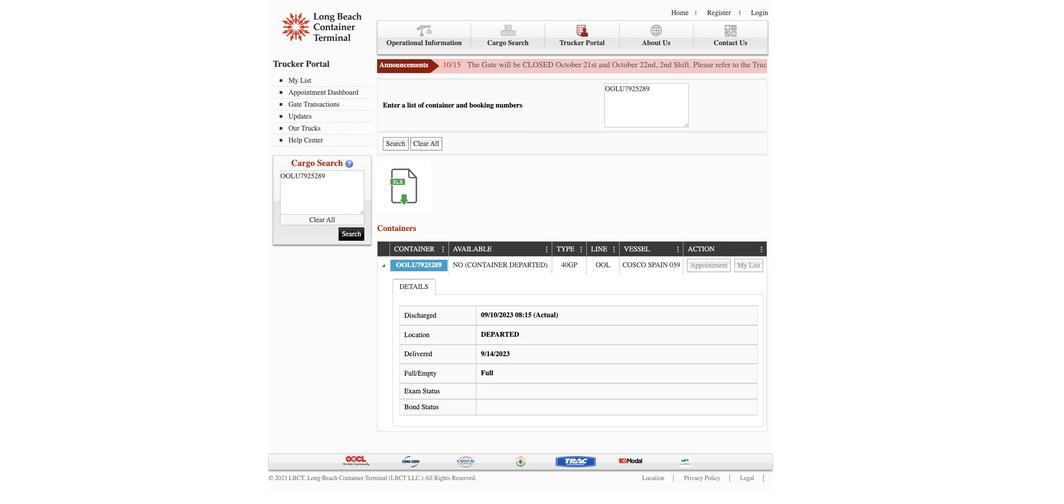 Task type: locate. For each thing, give the bounding box(es) containing it.
trucker up my
[[273, 59, 304, 69]]

gate
[[482, 60, 497, 70], [773, 60, 788, 70], [289, 101, 302, 109]]

1 vertical spatial and
[[456, 102, 468, 110]]

all inside button
[[326, 216, 335, 224]]

1 row from the top
[[378, 242, 767, 257]]

1 horizontal spatial us
[[740, 39, 748, 47]]

full
[[481, 370, 493, 378]]

of
[[418, 102, 424, 110]]

22nd,
[[640, 60, 658, 70]]

1 vertical spatial cargo search
[[291, 158, 343, 168]]

2 horizontal spatial edit column settings image
[[675, 246, 682, 253]]

1 vertical spatial location
[[643, 475, 665, 483]]

home link
[[672, 9, 689, 17]]

status up "bond status"
[[423, 388, 440, 396]]

0 vertical spatial trucker
[[560, 39, 584, 47]]

0 horizontal spatial cargo
[[291, 158, 315, 168]]

0 horizontal spatial the
[[741, 60, 751, 70]]

my
[[289, 77, 298, 85]]

edit column settings image for line
[[611, 246, 618, 253]]

1 vertical spatial cargo
[[291, 158, 315, 168]]

row up the 40gp
[[378, 242, 767, 257]]

2 horizontal spatial edit column settings image
[[758, 246, 766, 253]]

cosco
[[623, 262, 646, 270]]

1 edit column settings image from the left
[[440, 246, 447, 253]]

enter
[[383, 102, 400, 110]]

cargo
[[487, 39, 506, 47], [291, 158, 315, 168]]

1 horizontal spatial cargo search
[[487, 39, 529, 47]]

row group containing oolu7925289
[[378, 257, 767, 432]]

beach
[[322, 475, 338, 483]]

edit column settings image left the type
[[544, 246, 551, 253]]

help center link
[[280, 137, 371, 145]]

40gp
[[561, 262, 578, 270]]

1 vertical spatial trucker portal
[[273, 59, 330, 69]]

cargo search
[[487, 39, 529, 47], [291, 158, 343, 168]]

location up delivered
[[404, 331, 430, 339]]

Enter container numbers and/ or booking numbers. Press ESC to reset input box text field
[[605, 83, 689, 128]]

us inside about us link
[[663, 39, 671, 47]]

edit column settings image inside available column header
[[544, 246, 551, 253]]

0 horizontal spatial and
[[456, 102, 468, 110]]

2 october from the left
[[612, 60, 638, 70]]

0 horizontal spatial trucker portal
[[273, 59, 330, 69]]

| left login link
[[739, 9, 741, 17]]

edit column settings image
[[440, 246, 447, 253], [578, 246, 585, 253], [758, 246, 766, 253]]

refer
[[716, 60, 731, 70]]

1 vertical spatial all
[[425, 475, 433, 483]]

trucker portal up 21st
[[560, 39, 605, 47]]

0 vertical spatial trucker portal
[[560, 39, 605, 47]]

1 horizontal spatial |
[[739, 9, 741, 17]]

1 horizontal spatial trucker portal
[[560, 39, 605, 47]]

edit column settings image inside line 'column header'
[[611, 246, 618, 253]]

2023
[[275, 475, 287, 483]]

1 horizontal spatial october
[[612, 60, 638, 70]]

for right details on the right of page
[[917, 60, 927, 70]]

0 horizontal spatial edit column settings image
[[440, 246, 447, 253]]

edit column settings image right line on the right of page
[[611, 246, 618, 253]]

our
[[289, 125, 300, 133]]

0 horizontal spatial us
[[663, 39, 671, 47]]

2 row from the top
[[378, 257, 767, 275]]

status
[[423, 388, 440, 396], [422, 404, 439, 412]]

3 edit column settings image from the left
[[758, 246, 766, 253]]

0 vertical spatial menu bar
[[377, 20, 768, 55]]

type
[[557, 246, 575, 254]]

0 vertical spatial location
[[404, 331, 430, 339]]

menu bar
[[377, 20, 768, 55], [273, 76, 375, 147]]

2 us from the left
[[740, 39, 748, 47]]

llc.)
[[408, 475, 424, 483]]

privacy policy
[[684, 475, 721, 483]]

0 horizontal spatial location
[[404, 331, 430, 339]]

booking
[[469, 102, 494, 110]]

type column header
[[552, 242, 587, 257]]

the right to
[[741, 60, 751, 70]]

terminal
[[365, 475, 387, 483]]

edit column settings image up the 059
[[675, 246, 682, 253]]

tree grid containing container
[[378, 242, 767, 432]]

edit column settings image
[[544, 246, 551, 253], [611, 246, 618, 253], [675, 246, 682, 253]]

and right 21st
[[599, 60, 610, 70]]

list
[[300, 77, 311, 85]]

©
[[269, 475, 273, 483]]

row containing oolu7925289
[[378, 257, 767, 275]]

search up the be
[[508, 39, 529, 47]]

exam
[[404, 388, 421, 396]]

edit column settings image inside type column header
[[578, 246, 585, 253]]

1 vertical spatial trucker
[[273, 59, 304, 69]]

web
[[812, 60, 825, 70]]

october left 22nd,
[[612, 60, 638, 70]]

1 horizontal spatial menu bar
[[377, 20, 768, 55]]

october left 21st
[[556, 60, 581, 70]]

0 horizontal spatial search
[[317, 158, 343, 168]]

1 horizontal spatial search
[[508, 39, 529, 47]]

clear
[[309, 216, 325, 224]]

cargo inside "link"
[[487, 39, 506, 47]]

line
[[591, 246, 607, 254]]

None button
[[410, 137, 442, 151], [687, 259, 731, 273], [735, 259, 763, 273], [410, 137, 442, 151], [687, 259, 731, 273], [735, 259, 763, 273]]

tree grid
[[378, 242, 767, 432]]

| right home link
[[695, 9, 697, 17]]

0 vertical spatial search
[[508, 39, 529, 47]]

policy
[[705, 475, 721, 483]]

gate right "the"
[[482, 60, 497, 70]]

available
[[453, 246, 492, 254]]

trucker portal
[[560, 39, 605, 47], [273, 59, 330, 69]]

location left "privacy" on the bottom of the page
[[643, 475, 665, 483]]

gate
[[879, 60, 893, 70]]

trucker up 21st
[[560, 39, 584, 47]]

discharged
[[404, 312, 437, 320]]

1 horizontal spatial trucker
[[560, 39, 584, 47]]

0 horizontal spatial for
[[844, 60, 854, 70]]

0 horizontal spatial trucker
[[273, 59, 304, 69]]

0 vertical spatial status
[[423, 388, 440, 396]]

action link
[[688, 242, 719, 257]]

type link
[[557, 242, 579, 257]]

© 2023 lbct, long beach container terminal (lbct llc.) all rights reserved.
[[269, 475, 477, 483]]

edit column settings image for vessel
[[675, 246, 682, 253]]

us right about
[[663, 39, 671, 47]]

0 vertical spatial all
[[326, 216, 335, 224]]

0 horizontal spatial cargo search
[[291, 158, 343, 168]]

no (container departed) cell
[[448, 257, 552, 275]]

search
[[508, 39, 529, 47], [317, 158, 343, 168]]

menu bar containing operational information
[[377, 20, 768, 55]]

container link
[[394, 242, 439, 257]]

and
[[599, 60, 610, 70], [456, 102, 468, 110]]

3 edit column settings image from the left
[[675, 246, 682, 253]]

october
[[556, 60, 581, 70], [612, 60, 638, 70]]

operational
[[387, 39, 423, 47]]

1 horizontal spatial edit column settings image
[[611, 246, 618, 253]]

legal
[[740, 475, 755, 483]]

status for exam status
[[423, 388, 440, 396]]

1 vertical spatial status
[[422, 404, 439, 412]]

0 horizontal spatial portal
[[306, 59, 330, 69]]

1 horizontal spatial and
[[599, 60, 610, 70]]

us inside contact us link
[[740, 39, 748, 47]]

2 the from the left
[[929, 60, 938, 70]]

1 vertical spatial search
[[317, 158, 343, 168]]

1 horizontal spatial all
[[425, 475, 433, 483]]

1 edit column settings image from the left
[[544, 246, 551, 253]]

trucker portal up list
[[273, 59, 330, 69]]

about
[[642, 39, 661, 47]]

gate up updates
[[289, 101, 302, 109]]

None submit
[[383, 137, 409, 151], [339, 228, 364, 241], [383, 137, 409, 151], [339, 228, 364, 241]]

trucker
[[560, 39, 584, 47], [273, 59, 304, 69]]

gate right truck
[[773, 60, 788, 70]]

tab list containing details
[[391, 277, 766, 430]]

action
[[688, 246, 715, 254]]

operational information link
[[378, 23, 471, 48]]

edit column settings image for type
[[578, 246, 585, 253]]

be
[[513, 60, 521, 70]]

0 vertical spatial cargo search
[[487, 39, 529, 47]]

row group
[[378, 257, 767, 432]]

action column header
[[683, 242, 767, 257]]

about us
[[642, 39, 671, 47]]

my list appointment dashboard gate transactions updates our trucks help center
[[289, 77, 359, 145]]

cell
[[683, 257, 767, 275]]

0 horizontal spatial edit column settings image
[[544, 246, 551, 253]]

tab list
[[391, 277, 766, 430]]

updates link
[[280, 113, 371, 121]]

1 horizontal spatial edit column settings image
[[578, 246, 585, 253]]

059
[[670, 262, 680, 270]]

cargo search up will
[[487, 39, 529, 47]]

the left week.
[[929, 60, 938, 70]]

1 vertical spatial portal
[[306, 59, 330, 69]]

announcements
[[379, 61, 428, 69]]

1 horizontal spatial cargo
[[487, 39, 506, 47]]

0 horizontal spatial all
[[326, 216, 335, 224]]

2nd
[[660, 60, 672, 70]]

1 for from the left
[[844, 60, 854, 70]]

cargo down help
[[291, 158, 315, 168]]

(container
[[465, 262, 508, 270]]

edit column settings image inside the vessel column header
[[675, 246, 682, 253]]

no (container departed)
[[453, 262, 548, 270]]

week.
[[940, 60, 959, 70]]

all right clear
[[326, 216, 335, 224]]

1 us from the left
[[663, 39, 671, 47]]

containers
[[377, 224, 416, 234]]

search down help center link
[[317, 158, 343, 168]]

updates
[[289, 113, 312, 121]]

edit column settings image inside the action column header
[[758, 246, 766, 253]]

portal up my list link
[[306, 59, 330, 69]]

trucks
[[301, 125, 321, 133]]

lbct,
[[289, 475, 306, 483]]

truck
[[753, 60, 771, 70]]

cargo search inside "link"
[[487, 39, 529, 47]]

full/empty
[[404, 370, 437, 378]]

us right 'contact'
[[740, 39, 748, 47]]

and left booking
[[456, 102, 468, 110]]

search inside cargo search "link"
[[508, 39, 529, 47]]

cargo up will
[[487, 39, 506, 47]]

1 vertical spatial menu bar
[[273, 76, 375, 147]]

trucker inside the trucker portal link
[[560, 39, 584, 47]]

2 edit column settings image from the left
[[578, 246, 585, 253]]

cargo search down center
[[291, 158, 343, 168]]

1 horizontal spatial portal
[[586, 39, 605, 47]]

container
[[426, 102, 455, 110]]

edit column settings image inside container column header
[[440, 246, 447, 253]]

1 horizontal spatial for
[[917, 60, 927, 70]]

0 horizontal spatial |
[[695, 9, 697, 17]]

container
[[339, 475, 364, 483]]

vessel column header
[[619, 242, 683, 257]]

1 horizontal spatial the
[[929, 60, 938, 70]]

for right page
[[844, 60, 854, 70]]

please
[[693, 60, 714, 70]]

portal up 21st
[[586, 39, 605, 47]]

all right llc.)
[[425, 475, 433, 483]]

0 horizontal spatial gate
[[289, 101, 302, 109]]

status down exam status
[[422, 404, 439, 412]]

0 horizontal spatial menu bar
[[273, 76, 375, 147]]

reserved.
[[452, 475, 477, 483]]

row
[[378, 242, 767, 257], [378, 257, 767, 275]]

40gp cell
[[552, 257, 587, 275]]

row down the type link
[[378, 257, 767, 275]]

0 horizontal spatial october
[[556, 60, 581, 70]]

0 vertical spatial cargo
[[487, 39, 506, 47]]

2 edit column settings image from the left
[[611, 246, 618, 253]]

0 vertical spatial portal
[[586, 39, 605, 47]]



Task type: describe. For each thing, give the bounding box(es) containing it.
edit column settings image for container
[[440, 246, 447, 253]]

Enter container numbers and/ or booking numbers.  text field
[[280, 171, 364, 215]]

1 october from the left
[[556, 60, 581, 70]]

status for bond status
[[422, 404, 439, 412]]

further
[[856, 60, 877, 70]]

us for contact us
[[740, 39, 748, 47]]

9/14/2023
[[481, 350, 510, 358]]

legal link
[[740, 475, 755, 483]]

list
[[407, 102, 416, 110]]

home
[[672, 9, 689, 17]]

register link
[[707, 9, 731, 17]]

cosco spain 059 cell
[[619, 257, 683, 275]]

us for about us
[[663, 39, 671, 47]]

1 horizontal spatial gate
[[482, 60, 497, 70]]

ool cell
[[587, 257, 619, 275]]

line link
[[591, 242, 612, 257]]

menu bar containing my list
[[273, 76, 375, 147]]

0 vertical spatial and
[[599, 60, 610, 70]]

login
[[751, 9, 768, 17]]

10/15
[[443, 60, 461, 70]]

2 | from the left
[[739, 9, 741, 17]]

container
[[394, 246, 435, 254]]

gate transactions link
[[280, 101, 371, 109]]

trucker portal link
[[545, 23, 620, 48]]

departed
[[481, 331, 519, 339]]

2 for from the left
[[917, 60, 927, 70]]

will
[[499, 60, 511, 70]]

about us link
[[620, 23, 694, 48]]

(lbct
[[389, 475, 407, 483]]

contact us link
[[694, 23, 768, 48]]

departed)
[[510, 262, 548, 270]]

oolu7925289
[[396, 262, 442, 270]]

cargo search link
[[471, 23, 545, 48]]

09/10/2023
[[481, 312, 513, 320]]

clear all button
[[280, 215, 364, 226]]

location link
[[643, 475, 665, 483]]

page
[[827, 60, 842, 70]]

center
[[304, 137, 323, 145]]

edit column settings image for available
[[544, 246, 551, 253]]

spain
[[648, 262, 668, 270]]

privacy policy link
[[684, 475, 721, 483]]

the
[[467, 60, 480, 70]]

delivered
[[404, 351, 432, 359]]

bond status
[[404, 404, 439, 412]]

gate inside my list appointment dashboard gate transactions updates our trucks help center
[[289, 101, 302, 109]]

help
[[289, 137, 302, 145]]

ool
[[596, 262, 611, 270]]

line column header
[[587, 242, 619, 257]]

trucker portal inside menu bar
[[560, 39, 605, 47]]

transactions
[[304, 101, 340, 109]]

vessel link
[[624, 242, 654, 257]]

contact us
[[714, 39, 748, 47]]

1 the from the left
[[741, 60, 751, 70]]

clear all
[[309, 216, 335, 224]]

row containing container
[[378, 242, 767, 257]]

edit column settings image for action
[[758, 246, 766, 253]]

rights
[[434, 475, 451, 483]]

10/15 the gate will be closed october 21st and october 22nd, 2nd shift. please refer to the truck gate hours web page for further gate details for the week.
[[443, 60, 959, 70]]

(actual)
[[534, 312, 558, 320]]

our trucks link
[[280, 125, 371, 133]]

long
[[307, 475, 320, 483]]

a
[[402, 102, 406, 110]]

no
[[453, 262, 463, 270]]

1 horizontal spatial location
[[643, 475, 665, 483]]

register
[[707, 9, 731, 17]]

numbers
[[496, 102, 522, 110]]

details
[[400, 283, 429, 291]]

2 horizontal spatial gate
[[773, 60, 788, 70]]

exam status
[[404, 388, 440, 396]]

details
[[895, 60, 915, 70]]

09/10/2023 08:15 (actual)
[[481, 312, 558, 320]]

shift.
[[674, 60, 691, 70]]

my list link
[[280, 77, 371, 85]]

details tab
[[393, 279, 436, 295]]

container column header
[[390, 242, 448, 257]]

to
[[733, 60, 739, 70]]

closed
[[523, 60, 554, 70]]

vessel
[[624, 246, 650, 254]]

operational information
[[387, 39, 462, 47]]

oolu7925289 cell
[[390, 257, 448, 275]]

privacy
[[684, 475, 703, 483]]

enter a list of container and booking numbers
[[383, 102, 522, 110]]

available column header
[[448, 242, 552, 257]]

contact
[[714, 39, 738, 47]]

bond
[[404, 404, 420, 412]]

1 | from the left
[[695, 9, 697, 17]]

cosco spain 059
[[623, 262, 680, 270]]

appointment dashboard link
[[280, 89, 371, 97]]



Task type: vqa. For each thing, say whether or not it's contained in the screenshot.
LINE column header
yes



